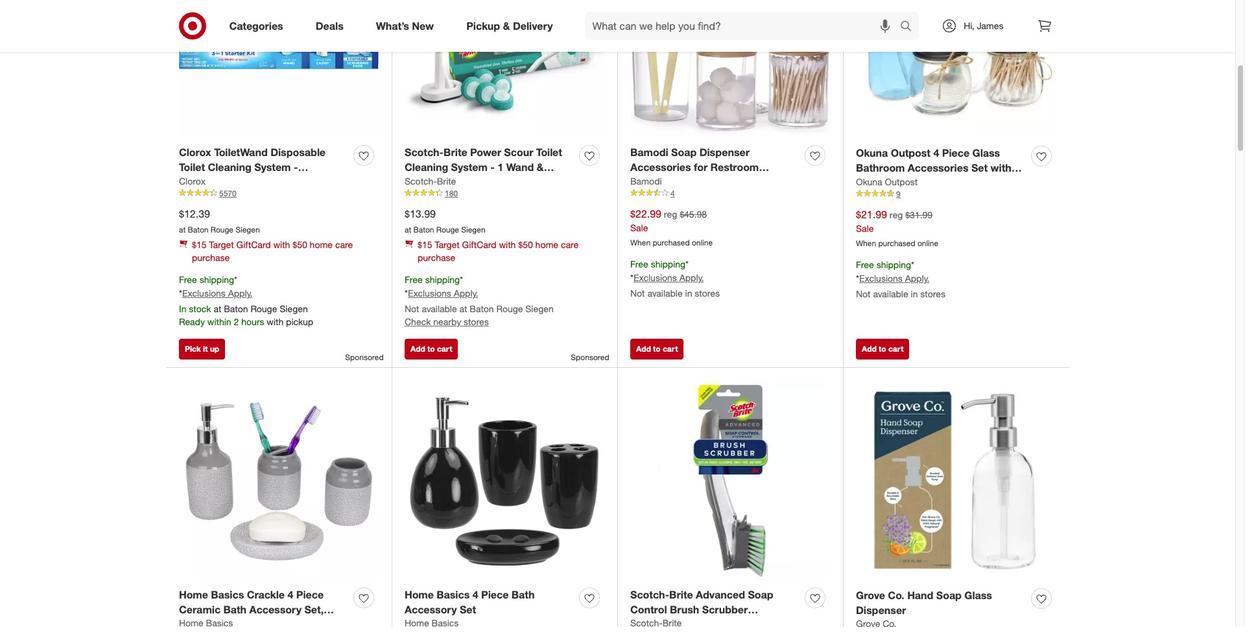 Task type: describe. For each thing, give the bounding box(es) containing it.
stand
[[405, 176, 434, 188]]

okuna for okuna outpost 4 piece glass bathroom accessories set with soap dispenser, toothbrush holder, apothecary mason jar
[[856, 147, 888, 160]]

okuna for okuna outpost
[[856, 176, 882, 187]]

apply. down $21.99 reg $31.99 sale when purchased online
[[905, 273, 929, 284]]

dishwand
[[630, 618, 679, 628]]

accessory inside home basics 4 piece bath accessory set
[[405, 603, 457, 616]]

what's new link
[[365, 12, 450, 40]]

bamodi for bamodi soap dispenser accessories for restroom counter, 4-piece
[[630, 146, 668, 159]]

hand
[[907, 589, 933, 602]]

categories
[[229, 19, 283, 32]]

exclusions apply. button down $21.99 reg $31.99 sale when purchased online
[[859, 273, 929, 286]]

180 link
[[405, 188, 604, 199]]

nearby
[[433, 317, 461, 328]]

scotch-brite power scour toilet cleaning system - 1 wand & stand and 5 scrubbing pads
[[405, 146, 562, 188]]

hi, james
[[964, 20, 1004, 31]]

brite for scotch-brite
[[437, 176, 456, 187]]

pickup & delivery link
[[455, 12, 569, 40]]

in for $22.99
[[685, 288, 692, 299]]

to for $21.99
[[879, 344, 886, 354]]

ready
[[179, 317, 205, 328]]

hours
[[241, 317, 264, 328]]

when for $21.99
[[856, 238, 876, 248]]

giftcard for $13.99
[[462, 240, 496, 251]]

clorox toiletwand disposable toilet cleaning system - toiletwand storage caddy and 6 refill heads
[[179, 146, 338, 203]]

power
[[470, 146, 501, 159]]

siegen inside $13.99 at baton rouge siegen
[[461, 225, 485, 235]]

add to cart for $21.99
[[862, 344, 904, 354]]

dispenser,
[[884, 176, 936, 189]]

apply. inside free shipping * * exclusions apply. not available at baton rouge siegen check nearby stores
[[454, 288, 478, 299]]

brite for scotch-brite power scour toilet cleaning system - 1 wand & stand and 5 scrubbing pads
[[444, 146, 467, 159]]

$15 for $13.99
[[418, 240, 432, 251]]

$50 for scotch-brite power scour toilet cleaning system - 1 wand & stand and 5 scrubbing pads
[[518, 240, 533, 251]]

jar
[[989, 191, 1005, 204]]

soap inside grove co. hand soap glass dispenser
[[936, 589, 962, 602]]

search
[[894, 20, 926, 33]]

care for scotch-brite power scour toilet cleaning system - 1 wand & stand and 5 scrubbing pads
[[561, 240, 579, 251]]

pickup
[[286, 317, 313, 328]]

available for $21.99
[[873, 289, 908, 300]]

4 inside home basics 4 piece bath accessory set
[[473, 589, 478, 602]]

exclusions down $22.99 reg $45.98 sale when purchased online
[[634, 273, 677, 284]]

in for $21.99
[[911, 289, 918, 300]]

exclusions apply. button up stock
[[182, 287, 252, 300]]

sale for $22.99
[[630, 222, 648, 233]]

9
[[896, 189, 901, 199]]

stores for $21.99
[[920, 289, 945, 300]]

& inside scotch-brite power scour toilet cleaning system - 1 wand & stand and 5 scrubbing pads
[[537, 161, 544, 174]]

outpost for okuna outpost 4 piece glass bathroom accessories set with soap dispenser, toothbrush holder, apothecary mason jar
[[891, 147, 931, 160]]

okuna outpost
[[856, 176, 918, 187]]

baton inside free shipping * * exclusions apply. not available at baton rouge siegen check nearby stores
[[470, 304, 494, 315]]

scotch-brite advanced soap control brush scrubber dishwand
[[630, 589, 773, 628]]

6
[[333, 176, 338, 188]]

reg for $21.99
[[890, 209, 903, 220]]

with down 5570 link
[[273, 240, 290, 251]]

grove co. hand soap glass dispenser
[[856, 589, 992, 617]]

$21.99
[[856, 208, 887, 221]]

james
[[977, 20, 1004, 31]]

purchase for $12.39
[[192, 253, 230, 264]]

online for $21.99
[[918, 238, 938, 248]]

purchased for $21.99
[[878, 238, 915, 248]]

scrubbing
[[467, 176, 517, 188]]

toilet inside scotch-brite power scour toilet cleaning system - 1 wand & stand and 5 scrubbing pads
[[536, 146, 562, 159]]

rouge inside $13.99 at baton rouge siegen
[[436, 225, 459, 235]]

apothecary
[[893, 191, 951, 204]]

4-
[[675, 176, 685, 188]]

reg for $22.99
[[664, 209, 677, 220]]

hi,
[[964, 20, 974, 31]]

0 vertical spatial toiletwand
[[214, 146, 268, 159]]

storage
[[235, 176, 274, 188]]

free shipping * * exclusions apply. in stock at  baton rouge siegen ready within 2 hours with pickup
[[179, 275, 313, 328]]

home for clorox toiletwand disposable toilet cleaning system - toiletwand storage caddy and 6 refill heads
[[310, 240, 333, 251]]

advanced
[[696, 589, 745, 602]]

5
[[458, 176, 464, 188]]

5570
[[219, 188, 237, 198]]

home basics 4 piece bath accessory set link
[[405, 588, 574, 618]]

add to cart button for $21.99
[[856, 339, 909, 360]]

accessory inside home basics crackle 4 piece ceramic bath accessory set, grey
[[249, 603, 302, 616]]

grove
[[856, 589, 885, 602]]

mason
[[953, 191, 987, 204]]

what's new
[[376, 19, 434, 32]]

for
[[694, 161, 708, 174]]

scotch- for scotch-brite power scour toilet cleaning system - 1 wand & stand and 5 scrubbing pads
[[405, 146, 444, 159]]

pick
[[185, 344, 201, 354]]

stock
[[189, 304, 211, 315]]

wand
[[506, 161, 534, 174]]

what's
[[376, 19, 409, 32]]

bamodi soap dispenser accessories for restroom counter, 4-piece link
[[630, 145, 800, 188]]

okuna outpost link
[[856, 176, 918, 188]]

free shipping * * exclusions apply. not available in stores for $22.99
[[630, 259, 720, 299]]

free down $22.99 reg $45.98 sale when purchased online
[[630, 259, 648, 270]]

home basics 4 piece bath accessory set
[[405, 589, 535, 616]]

$45.98
[[680, 209, 707, 220]]

- inside clorox toiletwand disposable toilet cleaning system - toiletwand storage caddy and 6 refill heads
[[294, 161, 298, 174]]

home basics crackle 4 piece ceramic bath accessory set, grey
[[179, 589, 324, 628]]

check nearby stores button
[[405, 316, 489, 329]]

and inside scotch-brite power scour toilet cleaning system - 1 wand & stand and 5 scrubbing pads
[[437, 176, 455, 188]]

cart for $13.99
[[437, 344, 452, 354]]

siegen inside free shipping * * exclusions apply. not available at baton rouge siegen check nearby stores
[[525, 304, 554, 315]]

okuna outpost 4 piece glass bathroom accessories set with soap dispenser, toothbrush holder, apothecary mason jar link
[[856, 146, 1026, 204]]

not for $22.99
[[630, 288, 645, 299]]

new
[[412, 19, 434, 32]]

at inside $13.99 at baton rouge siegen
[[405, 225, 411, 235]]

shipping down $21.99 reg $31.99 sale when purchased online
[[877, 260, 911, 271]]

$31.99
[[905, 209, 933, 220]]

clorox for clorox
[[179, 176, 205, 187]]

system inside scotch-brite power scour toilet cleaning system - 1 wand & stand and 5 scrubbing pads
[[451, 161, 488, 174]]

with down 180 link in the top left of the page
[[499, 240, 516, 251]]

$50 for clorox toiletwand disposable toilet cleaning system - toiletwand storage caddy and 6 refill heads
[[293, 240, 307, 251]]

baton inside $12.39 at baton rouge siegen
[[188, 225, 208, 235]]

ceramic
[[179, 603, 221, 616]]

bamodi soap dispenser accessories for restroom counter, 4-piece
[[630, 146, 759, 188]]

not inside free shipping * * exclusions apply. not available at baton rouge siegen check nearby stores
[[405, 304, 419, 315]]

piece inside okuna outpost 4 piece glass bathroom accessories set with soap dispenser, toothbrush holder, apothecary mason jar
[[942, 147, 970, 160]]

check
[[405, 317, 431, 328]]

scour
[[504, 146, 533, 159]]

online for $22.99
[[692, 238, 713, 247]]

set inside home basics 4 piece bath accessory set
[[460, 603, 476, 616]]

siegen inside free shipping * * exclusions apply. in stock at  baton rouge siegen ready within 2 hours with pickup
[[280, 304, 308, 315]]

add for $22.99
[[636, 344, 651, 354]]

shipping inside free shipping * * exclusions apply. not available at baton rouge siegen check nearby stores
[[425, 275, 460, 286]]

brush
[[670, 603, 699, 616]]

scotch-brite advanced soap control brush scrubber dishwand link
[[630, 588, 800, 628]]

target for $13.99
[[435, 240, 460, 251]]

bathroom
[[856, 161, 905, 174]]

180
[[445, 188, 458, 198]]

set,
[[304, 603, 324, 616]]

exclusions down $21.99 reg $31.99 sale when purchased online
[[859, 273, 903, 284]]

siegen inside $12.39 at baton rouge siegen
[[236, 225, 260, 235]]

add to cart for $22.99
[[636, 344, 678, 354]]

add to cart button for $13.99
[[405, 339, 458, 360]]

sponsored for scotch-brite power scour toilet cleaning system - 1 wand & stand and 5 scrubbing pads
[[571, 353, 609, 362]]

- inside scotch-brite power scour toilet cleaning system - 1 wand & stand and 5 scrubbing pads
[[490, 161, 495, 174]]

holder,
[[856, 191, 890, 204]]

glass for piece
[[972, 147, 1000, 160]]

home basics crackle 4 piece ceramic bath accessory set, grey link
[[179, 588, 348, 628]]

1 vertical spatial toiletwand
[[179, 176, 233, 188]]

4 inside home basics crackle 4 piece ceramic bath accessory set, grey
[[288, 589, 293, 602]]

free inside free shipping * * exclusions apply. not available at baton rouge siegen check nearby stores
[[405, 275, 423, 286]]

$21.99 reg $31.99 sale when purchased online
[[856, 208, 938, 248]]



Task type: vqa. For each thing, say whether or not it's contained in the screenshot.
3rd Add to cart from right
yes



Task type: locate. For each thing, give the bounding box(es) containing it.
basics inside home basics crackle 4 piece ceramic bath accessory set, grey
[[211, 589, 244, 602]]

accessories
[[630, 161, 691, 174], [908, 161, 968, 174]]

0 vertical spatial scotch-
[[405, 146, 444, 159]]

at inside $12.39 at baton rouge siegen
[[179, 225, 186, 235]]

$15 target giftcard with $50 home care purchase up free shipping * * exclusions apply. in stock at  baton rouge siegen ready within 2 hours with pickup
[[192, 240, 353, 264]]

2 $15 target giftcard with $50 home care purchase from the left
[[418, 240, 579, 264]]

bamodi up bamodi link at the top
[[630, 146, 668, 159]]

bamodi link
[[630, 175, 662, 188]]

sale inside $21.99 reg $31.99 sale when purchased online
[[856, 223, 874, 234]]

1 horizontal spatial available
[[647, 288, 683, 299]]

dispenser inside grove co. hand soap glass dispenser
[[856, 604, 906, 617]]

at
[[179, 225, 186, 235], [405, 225, 411, 235], [214, 304, 221, 315], [459, 304, 467, 315]]

&
[[503, 19, 510, 32], [537, 161, 544, 174]]

baton inside free shipping * * exclusions apply. in stock at  baton rouge siegen ready within 2 hours with pickup
[[224, 304, 248, 315]]

scotch- for scotch-brite advanced soap control brush scrubber dishwand
[[630, 589, 669, 602]]

toilet up clorox link
[[179, 161, 205, 174]]

0 horizontal spatial not
[[405, 304, 419, 315]]

2 cleaning from the left
[[405, 161, 448, 174]]

toiletwand up storage
[[214, 146, 268, 159]]

1 horizontal spatial cleaning
[[405, 161, 448, 174]]

1 sponsored from the left
[[345, 353, 384, 362]]

1 horizontal spatial $15 target giftcard with $50 home care purchase
[[418, 240, 579, 264]]

home basics crackle 4 piece ceramic bath accessory set, grey image
[[179, 381, 379, 581], [179, 381, 379, 581]]

grey
[[179, 618, 202, 628]]

at down $13.99
[[405, 225, 411, 235]]

1 cleaning from the left
[[208, 161, 251, 174]]

1 add to cart from the left
[[410, 344, 452, 354]]

rouge inside free shipping * * exclusions apply. in stock at  baton rouge siegen ready within 2 hours with pickup
[[251, 304, 277, 315]]

scotch-brite power scour toilet cleaning system - 1 wand & stand and 5 scrubbing pads image
[[405, 0, 604, 138], [405, 0, 604, 138]]

reg left $45.98
[[664, 209, 677, 220]]

1 system from the left
[[254, 161, 291, 174]]

scotch- for scotch-brite
[[405, 176, 437, 187]]

bamodi for bamodi
[[630, 176, 662, 187]]

outpost up 9
[[885, 176, 918, 187]]

pick it up button
[[179, 339, 225, 360]]

exclusions inside free shipping * * exclusions apply. not available at baton rouge siegen check nearby stores
[[408, 288, 451, 299]]

0 horizontal spatial sponsored
[[345, 353, 384, 362]]

in
[[685, 288, 692, 299], [911, 289, 918, 300]]

not for $21.99
[[856, 289, 871, 300]]

2 care from the left
[[561, 240, 579, 251]]

soap right advanced
[[748, 589, 773, 602]]

0 vertical spatial okuna
[[856, 147, 888, 160]]

online inside $21.99 reg $31.99 sale when purchased online
[[918, 238, 938, 248]]

1 add from the left
[[410, 344, 425, 354]]

giftcard for $12.39
[[236, 240, 271, 251]]

care for clorox toiletwand disposable toilet cleaning system - toiletwand storage caddy and 6 refill heads
[[335, 240, 353, 251]]

2 horizontal spatial cart
[[888, 344, 904, 354]]

sale down $21.99
[[856, 223, 874, 234]]

$15 target giftcard with $50 home care purchase for heads
[[192, 240, 353, 264]]

exclusions apply. button up nearby
[[408, 287, 478, 300]]

scotch-
[[405, 146, 444, 159], [405, 176, 437, 187], [630, 589, 669, 602]]

rouge inside free shipping * * exclusions apply. not available at baton rouge siegen check nearby stores
[[496, 304, 523, 315]]

rouge
[[211, 225, 233, 235], [436, 225, 459, 235], [251, 304, 277, 315], [496, 304, 523, 315]]

exclusions
[[634, 273, 677, 284], [859, 273, 903, 284], [182, 288, 226, 299], [408, 288, 451, 299]]

2 accessory from the left
[[405, 603, 457, 616]]

online inside $22.99 reg $45.98 sale when purchased online
[[692, 238, 713, 247]]

cleaning inside clorox toiletwand disposable toilet cleaning system - toiletwand storage caddy and 6 refill heads
[[208, 161, 251, 174]]

soap inside bamodi soap dispenser accessories for restroom counter, 4-piece
[[671, 146, 697, 159]]

2 giftcard from the left
[[462, 240, 496, 251]]

1 vertical spatial toilet
[[179, 161, 205, 174]]

giftcard
[[236, 240, 271, 251], [462, 240, 496, 251]]

outpost
[[891, 147, 931, 160], [885, 176, 918, 187]]

purchase for $13.99
[[418, 253, 455, 264]]

$12.39 at baton rouge siegen
[[179, 207, 260, 235]]

apply. up 2
[[228, 288, 252, 299]]

0 horizontal spatial &
[[503, 19, 510, 32]]

1 horizontal spatial and
[[437, 176, 455, 188]]

within
[[207, 317, 231, 328]]

pick it up
[[185, 344, 219, 354]]

0 horizontal spatial set
[[460, 603, 476, 616]]

1 horizontal spatial in
[[911, 289, 918, 300]]

baton down $12.39
[[188, 225, 208, 235]]

to for $22.99
[[653, 344, 661, 354]]

1 horizontal spatial reg
[[890, 209, 903, 220]]

grove co. hand soap glass dispenser link
[[856, 589, 1026, 618]]

add for $13.99
[[410, 344, 425, 354]]

1 horizontal spatial giftcard
[[462, 240, 496, 251]]

and inside clorox toiletwand disposable toilet cleaning system - toiletwand storage caddy and 6 refill heads
[[311, 176, 330, 188]]

& up pads at left top
[[537, 161, 544, 174]]

online down $31.99
[[918, 238, 938, 248]]

system up storage
[[254, 161, 291, 174]]

1 horizontal spatial target
[[435, 240, 460, 251]]

glass up toothbrush
[[972, 147, 1000, 160]]

system inside clorox toiletwand disposable toilet cleaning system - toiletwand storage caddy and 6 refill heads
[[254, 161, 291, 174]]

exclusions apply. button down $22.99 reg $45.98 sale when purchased online
[[634, 272, 704, 285]]

clorox toiletwand disposable toilet cleaning system - toiletwand storage caddy and 6 refill heads link
[[179, 145, 348, 203]]

categories link
[[218, 12, 299, 40]]

1 horizontal spatial home
[[535, 240, 558, 251]]

apply. up nearby
[[454, 288, 478, 299]]

0 horizontal spatial giftcard
[[236, 240, 271, 251]]

sale inside $22.99 reg $45.98 sale when purchased online
[[630, 222, 648, 233]]

1 horizontal spatial add to cart button
[[630, 339, 684, 360]]

dispenser up restroom
[[699, 146, 750, 159]]

accessories inside bamodi soap dispenser accessories for restroom counter, 4-piece
[[630, 161, 691, 174]]

0 vertical spatial clorox
[[179, 146, 211, 159]]

$15 down $12.39 at baton rouge siegen
[[192, 240, 207, 251]]

2 home from the left
[[405, 589, 434, 602]]

clorox inside clorox toiletwand disposable toilet cleaning system - toiletwand storage caddy and 6 refill heads
[[179, 146, 211, 159]]

home for home basics crackle 4 piece ceramic bath accessory set, grey
[[179, 589, 208, 602]]

system
[[254, 161, 291, 174], [451, 161, 488, 174]]

scotch-brite
[[405, 176, 456, 187]]

1 purchase from the left
[[192, 253, 230, 264]]

0 vertical spatial bath
[[512, 589, 535, 602]]

apply. down $22.99 reg $45.98 sale when purchased online
[[679, 273, 704, 284]]

to for $13.99
[[427, 344, 435, 354]]

scotch-brite link
[[405, 175, 456, 188]]

0 horizontal spatial when
[[630, 238, 651, 247]]

0 horizontal spatial to
[[427, 344, 435, 354]]

2 okuna from the top
[[856, 176, 882, 187]]

1 horizontal spatial basics
[[437, 589, 470, 602]]

sale for $21.99
[[856, 223, 874, 234]]

available
[[647, 288, 683, 299], [873, 289, 908, 300], [422, 304, 457, 315]]

scotch- up control
[[630, 589, 669, 602]]

purchased down $31.99
[[878, 238, 915, 248]]

3 to from the left
[[879, 344, 886, 354]]

1 vertical spatial clorox
[[179, 176, 205, 187]]

soap up for
[[671, 146, 697, 159]]

cleaning
[[208, 161, 251, 174], [405, 161, 448, 174]]

purchased down $45.98
[[653, 238, 690, 247]]

clorox link
[[179, 175, 205, 188]]

0 horizontal spatial add
[[410, 344, 425, 354]]

2 system from the left
[[451, 161, 488, 174]]

outpost for okuna outpost
[[885, 176, 918, 187]]

$12.39
[[179, 207, 210, 220]]

2 - from the left
[[490, 161, 495, 174]]

2 sponsored from the left
[[571, 353, 609, 362]]

giftcard down $12.39 at baton rouge siegen
[[236, 240, 271, 251]]

$22.99
[[630, 207, 661, 220]]

1 accessory from the left
[[249, 603, 302, 616]]

brite inside scotch-brite power scour toilet cleaning system - 1 wand & stand and 5 scrubbing pads
[[444, 146, 467, 159]]

target down $12.39 at baton rouge siegen
[[209, 240, 234, 251]]

1 horizontal spatial $50
[[518, 240, 533, 251]]

at up within
[[214, 304, 221, 315]]

2 vertical spatial scotch-
[[630, 589, 669, 602]]

$15 target giftcard with $50 home care purchase
[[192, 240, 353, 264], [418, 240, 579, 264]]

grove co. hand soap glass dispenser image
[[856, 381, 1056, 581], [856, 381, 1056, 581]]

0 horizontal spatial bath
[[223, 603, 247, 616]]

$15 down $13.99 at baton rouge siegen
[[418, 240, 432, 251]]

free inside free shipping * * exclusions apply. in stock at  baton rouge siegen ready within 2 hours with pickup
[[179, 275, 197, 286]]

piece inside bamodi soap dispenser accessories for restroom counter, 4-piece
[[685, 176, 712, 188]]

up
[[210, 344, 219, 354]]

2 basics from the left
[[437, 589, 470, 602]]

rouge inside $12.39 at baton rouge siegen
[[211, 225, 233, 235]]

1 vertical spatial &
[[537, 161, 544, 174]]

home basics 4 piece bath accessory set image
[[405, 381, 604, 581], [405, 381, 604, 581]]

0 horizontal spatial available
[[422, 304, 457, 315]]

target
[[209, 240, 234, 251], [435, 240, 460, 251]]

stores inside free shipping * * exclusions apply. not available at baton rouge siegen check nearby stores
[[464, 317, 489, 328]]

accessories up "dispenser,"
[[908, 161, 968, 174]]

scotch-brite advanced soap control brush scrubber dishwand image
[[630, 381, 830, 581], [630, 381, 830, 581]]

when for $22.99
[[630, 238, 651, 247]]

0 horizontal spatial stores
[[464, 317, 489, 328]]

counter,
[[630, 176, 672, 188]]

add to cart for $13.99
[[410, 344, 452, 354]]

purchased inside $22.99 reg $45.98 sale when purchased online
[[653, 238, 690, 247]]

2 clorox from the top
[[179, 176, 205, 187]]

with inside free shipping * * exclusions apply. in stock at  baton rouge siegen ready within 2 hours with pickup
[[267, 317, 284, 328]]

delivery
[[513, 19, 553, 32]]

add to cart
[[410, 344, 452, 354], [636, 344, 678, 354], [862, 344, 904, 354]]

cleaning up scotch-brite
[[405, 161, 448, 174]]

piece inside home basics 4 piece bath accessory set
[[481, 589, 509, 602]]

0 horizontal spatial $15 target giftcard with $50 home care purchase
[[192, 240, 353, 264]]

0 vertical spatial set
[[971, 161, 988, 174]]

clorox up clorox link
[[179, 146, 211, 159]]

dispenser down grove
[[856, 604, 906, 617]]

co.
[[888, 589, 904, 602]]

0 vertical spatial &
[[503, 19, 510, 32]]

2 cart from the left
[[663, 344, 678, 354]]

with up the jar
[[991, 161, 1012, 174]]

2 $50 from the left
[[518, 240, 533, 251]]

purchased inside $21.99 reg $31.99 sale when purchased online
[[878, 238, 915, 248]]

toiletwand up refill in the left top of the page
[[179, 176, 233, 188]]

home down 6 on the top of page
[[310, 240, 333, 251]]

cleaning up 5570
[[208, 161, 251, 174]]

baton inside $13.99 at baton rouge siegen
[[413, 225, 434, 235]]

target for $12.39
[[209, 240, 234, 251]]

& right pickup
[[503, 19, 510, 32]]

2 horizontal spatial available
[[873, 289, 908, 300]]

1 bamodi from the top
[[630, 146, 668, 159]]

1 horizontal spatial accessory
[[405, 603, 457, 616]]

add
[[410, 344, 425, 354], [636, 344, 651, 354], [862, 344, 877, 354]]

add for $21.99
[[862, 344, 877, 354]]

home
[[310, 240, 333, 251], [535, 240, 558, 251]]

2 to from the left
[[653, 344, 661, 354]]

accessories inside okuna outpost 4 piece glass bathroom accessories set with soap dispenser, toothbrush holder, apothecary mason jar
[[908, 161, 968, 174]]

basics inside home basics 4 piece bath accessory set
[[437, 589, 470, 602]]

1 vertical spatial set
[[460, 603, 476, 616]]

- down disposable
[[294, 161, 298, 174]]

$15 target giftcard with $50 home care purchase up free shipping * * exclusions apply. not available at baton rouge siegen check nearby stores
[[418, 240, 579, 264]]

control
[[630, 603, 667, 616]]

brite for scotch-brite advanced soap control brush scrubber dishwand
[[669, 589, 693, 602]]

with inside okuna outpost 4 piece glass bathroom accessories set with soap dispenser, toothbrush holder, apothecary mason jar
[[991, 161, 1012, 174]]

1 horizontal spatial care
[[561, 240, 579, 251]]

piece
[[942, 147, 970, 160], [685, 176, 712, 188], [296, 589, 324, 602], [481, 589, 509, 602]]

basics
[[211, 589, 244, 602], [437, 589, 470, 602]]

soap inside scotch-brite advanced soap control brush scrubber dishwand
[[748, 589, 773, 602]]

brite up brush
[[669, 589, 693, 602]]

9 link
[[856, 188, 1056, 200]]

scotch-brite power scour toilet cleaning system - 1 wand & stand and 5 scrubbing pads link
[[405, 145, 574, 188]]

0 horizontal spatial accessories
[[630, 161, 691, 174]]

$13.99
[[405, 207, 436, 220]]

1 and from the left
[[311, 176, 330, 188]]

shipping down $22.99 reg $45.98 sale when purchased online
[[651, 259, 685, 270]]

5570 link
[[179, 188, 379, 199]]

- left 1
[[490, 161, 495, 174]]

apply. inside free shipping * * exclusions apply. in stock at  baton rouge siegen ready within 2 hours with pickup
[[228, 288, 252, 299]]

3 add to cart from the left
[[862, 344, 904, 354]]

0 horizontal spatial dispenser
[[699, 146, 750, 159]]

2 add to cart from the left
[[636, 344, 678, 354]]

when down $21.99
[[856, 238, 876, 248]]

1 home from the left
[[179, 589, 208, 602]]

0 horizontal spatial $50
[[293, 240, 307, 251]]

$50 down 5570 link
[[293, 240, 307, 251]]

home for home basics 4 piece bath accessory set
[[405, 589, 434, 602]]

2 purchase from the left
[[418, 253, 455, 264]]

0 horizontal spatial purchase
[[192, 253, 230, 264]]

reg
[[664, 209, 677, 220], [890, 209, 903, 220]]

glass inside grove co. hand soap glass dispenser
[[965, 589, 992, 602]]

bamodi inside bamodi soap dispenser accessories for restroom counter, 4-piece
[[630, 146, 668, 159]]

home inside home basics 4 piece bath accessory set
[[405, 589, 434, 602]]

basics for set
[[437, 589, 470, 602]]

0 horizontal spatial sale
[[630, 222, 648, 233]]

1 horizontal spatial toilet
[[536, 146, 562, 159]]

0 horizontal spatial free shipping * * exclusions apply. not available in stores
[[630, 259, 720, 299]]

0 horizontal spatial cleaning
[[208, 161, 251, 174]]

baton up 2
[[224, 304, 248, 315]]

1 cart from the left
[[437, 344, 452, 354]]

brite up 5
[[444, 146, 467, 159]]

at up nearby
[[459, 304, 467, 315]]

with right hours at the bottom left of page
[[267, 317, 284, 328]]

purchase down $13.99 at baton rouge siegen
[[418, 253, 455, 264]]

free shipping * * exclusions apply. not available in stores down $21.99 reg $31.99 sale when purchased online
[[856, 260, 945, 300]]

bamodi up $22.99
[[630, 176, 662, 187]]

at inside free shipping * * exclusions apply. not available at baton rouge siegen check nearby stores
[[459, 304, 467, 315]]

glass inside okuna outpost 4 piece glass bathroom accessories set with soap dispenser, toothbrush holder, apothecary mason jar
[[972, 147, 1000, 160]]

2 home from the left
[[535, 240, 558, 251]]

1 giftcard from the left
[[236, 240, 271, 251]]

2 add to cart button from the left
[[630, 339, 684, 360]]

1 horizontal spatial dispenser
[[856, 604, 906, 617]]

baton down $13.99
[[413, 225, 434, 235]]

brite
[[444, 146, 467, 159], [437, 176, 456, 187], [669, 589, 693, 602]]

bath
[[512, 589, 535, 602], [223, 603, 247, 616]]

giftcard down $13.99 at baton rouge siegen
[[462, 240, 496, 251]]

$22.99 reg $45.98 sale when purchased online
[[630, 207, 713, 247]]

1 horizontal spatial sale
[[856, 223, 874, 234]]

1 home from the left
[[310, 240, 333, 251]]

home down pads at left top
[[535, 240, 558, 251]]

2 bamodi from the top
[[630, 176, 662, 187]]

when inside $22.99 reg $45.98 sale when purchased online
[[630, 238, 651, 247]]

4 link
[[630, 188, 830, 199]]

brite inside scotch-brite advanced soap control brush scrubber dishwand
[[669, 589, 693, 602]]

1 basics from the left
[[211, 589, 244, 602]]

add to cart button for $22.99
[[630, 339, 684, 360]]

1 horizontal spatial $15
[[418, 240, 432, 251]]

2 and from the left
[[437, 176, 455, 188]]

1 $15 target giftcard with $50 home care purchase from the left
[[192, 240, 353, 264]]

0 horizontal spatial -
[[294, 161, 298, 174]]

0 vertical spatial brite
[[444, 146, 467, 159]]

2 horizontal spatial add to cart button
[[856, 339, 909, 360]]

1 horizontal spatial add
[[636, 344, 651, 354]]

pickup & delivery
[[466, 19, 553, 32]]

1 okuna from the top
[[856, 147, 888, 160]]

1 horizontal spatial purchased
[[878, 238, 915, 248]]

0 vertical spatial glass
[[972, 147, 1000, 160]]

1 horizontal spatial purchase
[[418, 253, 455, 264]]

2 horizontal spatial stores
[[920, 289, 945, 300]]

cart for $22.99
[[663, 344, 678, 354]]

1 care from the left
[[335, 240, 353, 251]]

available for $22.99
[[647, 288, 683, 299]]

shipping up stock
[[199, 275, 234, 286]]

1 horizontal spatial set
[[971, 161, 988, 174]]

scotch- up $13.99
[[405, 176, 437, 187]]

1 horizontal spatial -
[[490, 161, 495, 174]]

1 vertical spatial okuna
[[856, 176, 882, 187]]

What can we help you find? suggestions appear below search field
[[585, 12, 904, 40]]

outpost up "dispenser,"
[[891, 147, 931, 160]]

sponsored for clorox toiletwand disposable toilet cleaning system - toiletwand storage caddy and 6 refill heads
[[345, 353, 384, 362]]

stores for $22.99
[[695, 288, 720, 299]]

0 horizontal spatial target
[[209, 240, 234, 251]]

online down $45.98
[[692, 238, 713, 247]]

scrubber
[[702, 603, 748, 616]]

1 vertical spatial glass
[[965, 589, 992, 602]]

deals link
[[305, 12, 360, 40]]

2 target from the left
[[435, 240, 460, 251]]

when inside $21.99 reg $31.99 sale when purchased online
[[856, 238, 876, 248]]

soap up holder,
[[856, 176, 881, 189]]

$13.99 at baton rouge siegen
[[405, 207, 485, 235]]

piece inside home basics crackle 4 piece ceramic bath accessory set, grey
[[296, 589, 324, 602]]

available inside free shipping * * exclusions apply. not available at baton rouge siegen check nearby stores
[[422, 304, 457, 315]]

1 vertical spatial outpost
[[885, 176, 918, 187]]

3 add to cart button from the left
[[856, 339, 909, 360]]

1 $50 from the left
[[293, 240, 307, 251]]

0 horizontal spatial basics
[[211, 589, 244, 602]]

3 cart from the left
[[888, 344, 904, 354]]

target down $13.99 at baton rouge siegen
[[435, 240, 460, 251]]

0 vertical spatial outpost
[[891, 147, 931, 160]]

bath inside home basics 4 piece bath accessory set
[[512, 589, 535, 602]]

care
[[335, 240, 353, 251], [561, 240, 579, 251]]

home for scotch-brite power scour toilet cleaning system - 1 wand & stand and 5 scrubbing pads
[[535, 240, 558, 251]]

at inside free shipping * * exclusions apply. in stock at  baton rouge siegen ready within 2 hours with pickup
[[214, 304, 221, 315]]

baton up check nearby stores button
[[470, 304, 494, 315]]

purchase
[[192, 253, 230, 264], [418, 253, 455, 264]]

shipping up nearby
[[425, 275, 460, 286]]

1 horizontal spatial sponsored
[[571, 353, 609, 362]]

okuna inside okuna outpost 4 piece glass bathroom accessories set with soap dispenser, toothbrush holder, apothecary mason jar
[[856, 147, 888, 160]]

free down $21.99 reg $31.99 sale when purchased online
[[856, 260, 874, 271]]

clorox for clorox toiletwand disposable toilet cleaning system - toiletwand storage caddy and 6 refill heads
[[179, 146, 211, 159]]

exclusions up check
[[408, 288, 451, 299]]

and left 6 on the top of page
[[311, 176, 330, 188]]

exclusions up stock
[[182, 288, 226, 299]]

cleaning inside scotch-brite power scour toilet cleaning system - 1 wand & stand and 5 scrubbing pads
[[405, 161, 448, 174]]

0 horizontal spatial add to cart button
[[405, 339, 458, 360]]

caddy
[[277, 176, 308, 188]]

and left 5
[[437, 176, 455, 188]]

0 horizontal spatial system
[[254, 161, 291, 174]]

1 add to cart button from the left
[[405, 339, 458, 360]]

clorox toiletwand disposable toilet cleaning system - toiletwand storage caddy and 6 refill heads image
[[179, 0, 379, 138], [179, 0, 379, 138]]

disposable
[[270, 146, 326, 159]]

glass for soap
[[965, 589, 992, 602]]

2 $15 from the left
[[418, 240, 432, 251]]

1 to from the left
[[427, 344, 435, 354]]

1 horizontal spatial stores
[[695, 288, 720, 299]]

brite up 180
[[437, 176, 456, 187]]

and
[[311, 176, 330, 188], [437, 176, 455, 188]]

1 horizontal spatial &
[[537, 161, 544, 174]]

1 horizontal spatial free shipping * * exclusions apply. not available in stores
[[856, 260, 945, 300]]

in
[[179, 304, 186, 315]]

0 horizontal spatial cart
[[437, 344, 452, 354]]

0 horizontal spatial reg
[[664, 209, 677, 220]]

okuna outpost 4 piece glass bathroom accessories set with soap dispenser, toothbrush holder, apothecary mason jar
[[856, 147, 1012, 204]]

okuna up holder,
[[856, 176, 882, 187]]

reg inside $21.99 reg $31.99 sale when purchased online
[[890, 209, 903, 220]]

with
[[991, 161, 1012, 174], [273, 240, 290, 251], [499, 240, 516, 251], [267, 317, 284, 328]]

scotch- up scotch-brite
[[405, 146, 444, 159]]

cart for $21.99
[[888, 344, 904, 354]]

toilet right "scour"
[[536, 146, 562, 159]]

okuna up bathroom
[[856, 147, 888, 160]]

1 target from the left
[[209, 240, 234, 251]]

at down $12.39
[[179, 225, 186, 235]]

set inside okuna outpost 4 piece glass bathroom accessories set with soap dispenser, toothbrush holder, apothecary mason jar
[[971, 161, 988, 174]]

when down $22.99
[[630, 238, 651, 247]]

reg down 9
[[890, 209, 903, 220]]

bath inside home basics crackle 4 piece ceramic bath accessory set, grey
[[223, 603, 247, 616]]

0 vertical spatial dispenser
[[699, 146, 750, 159]]

2 horizontal spatial not
[[856, 289, 871, 300]]

exclusions inside free shipping * * exclusions apply. in stock at  baton rouge siegen ready within 2 hours with pickup
[[182, 288, 226, 299]]

deals
[[316, 19, 344, 32]]

okuna outpost 4 piece glass bathroom accessories set with soap dispenser, toothbrush holder, apothecary mason jar image
[[856, 0, 1056, 138], [856, 0, 1056, 138]]

0 horizontal spatial toilet
[[179, 161, 205, 174]]

1 horizontal spatial cart
[[663, 344, 678, 354]]

1 $15 from the left
[[192, 240, 207, 251]]

0 vertical spatial toilet
[[536, 146, 562, 159]]

scotch- inside scotch-brite power scour toilet cleaning system - 1 wand & stand and 5 scrubbing pads
[[405, 146, 444, 159]]

restroom
[[710, 161, 759, 174]]

0 horizontal spatial care
[[335, 240, 353, 251]]

1 clorox from the top
[[179, 146, 211, 159]]

$50 down 180 link in the top left of the page
[[518, 240, 533, 251]]

purchase down $12.39 at baton rouge siegen
[[192, 253, 230, 264]]

1 horizontal spatial accessories
[[908, 161, 968, 174]]

bamodi
[[630, 146, 668, 159], [630, 176, 662, 187]]

0 horizontal spatial purchased
[[653, 238, 690, 247]]

clorox up refill in the left top of the page
[[179, 176, 205, 187]]

outpost inside okuna outpost 4 piece glass bathroom accessories set with soap dispenser, toothbrush holder, apothecary mason jar
[[891, 147, 931, 160]]

sale down $22.99
[[630, 222, 648, 233]]

4
[[933, 147, 939, 160], [671, 188, 675, 198], [288, 589, 293, 602], [473, 589, 478, 602]]

1 horizontal spatial when
[[856, 238, 876, 248]]

outpost inside okuna outpost link
[[885, 176, 918, 187]]

shipping inside free shipping * * exclusions apply. in stock at  baton rouge siegen ready within 2 hours with pickup
[[199, 275, 234, 286]]

toothbrush
[[939, 176, 995, 189]]

free shipping * * exclusions apply. not available in stores for $21.99
[[856, 260, 945, 300]]

1 vertical spatial dispenser
[[856, 604, 906, 617]]

free up check
[[405, 275, 423, 286]]

accessories up counter,
[[630, 161, 691, 174]]

free shipping * * exclusions apply. not available in stores down $22.99 reg $45.98 sale when purchased online
[[630, 259, 720, 299]]

0 horizontal spatial home
[[310, 240, 333, 251]]

$15 target giftcard with $50 home care purchase for 5
[[418, 240, 579, 264]]

1 vertical spatial scotch-
[[405, 176, 437, 187]]

1 horizontal spatial add to cart
[[636, 344, 678, 354]]

3 add from the left
[[862, 344, 877, 354]]

0 vertical spatial bamodi
[[630, 146, 668, 159]]

free up in
[[179, 275, 197, 286]]

0 horizontal spatial and
[[311, 176, 330, 188]]

dispenser inside bamodi soap dispenser accessories for restroom counter, 4-piece
[[699, 146, 750, 159]]

0 horizontal spatial add to cart
[[410, 344, 452, 354]]

pads
[[520, 176, 545, 188]]

search button
[[894, 12, 926, 43]]

exclusions apply. button
[[634, 272, 704, 285], [859, 273, 929, 286], [182, 287, 252, 300], [408, 287, 478, 300]]

purchased for $22.99
[[653, 238, 690, 247]]

1 - from the left
[[294, 161, 298, 174]]

1 horizontal spatial not
[[630, 288, 645, 299]]

soap right hand
[[936, 589, 962, 602]]

toilet inside clorox toiletwand disposable toilet cleaning system - toiletwand storage caddy and 6 refill heads
[[179, 161, 205, 174]]

0 horizontal spatial online
[[692, 238, 713, 247]]

toilet
[[536, 146, 562, 159], [179, 161, 205, 174]]

scotch- inside scotch-brite advanced soap control brush scrubber dishwand
[[630, 589, 669, 602]]

1 vertical spatial bamodi
[[630, 176, 662, 187]]

glass right hand
[[965, 589, 992, 602]]

2 vertical spatial brite
[[669, 589, 693, 602]]

home inside home basics crackle 4 piece ceramic bath accessory set, grey
[[179, 589, 208, 602]]

accessory
[[249, 603, 302, 616], [405, 603, 457, 616]]

bamodi soap dispenser accessories for restroom counter, 4-piece image
[[630, 0, 830, 138], [630, 0, 830, 138]]

0 horizontal spatial home
[[179, 589, 208, 602]]

soap inside okuna outpost 4 piece glass bathroom accessories set with soap dispenser, toothbrush holder, apothecary mason jar
[[856, 176, 881, 189]]

$50
[[293, 240, 307, 251], [518, 240, 533, 251]]

reg inside $22.99 reg $45.98 sale when purchased online
[[664, 209, 677, 220]]

refill
[[179, 190, 204, 203]]

2 add from the left
[[636, 344, 651, 354]]

1 vertical spatial brite
[[437, 176, 456, 187]]

heads
[[207, 190, 238, 203]]

crackle
[[247, 589, 285, 602]]

1 horizontal spatial online
[[918, 238, 938, 248]]

2
[[234, 317, 239, 328]]

4 inside okuna outpost 4 piece glass bathroom accessories set with soap dispenser, toothbrush holder, apothecary mason jar
[[933, 147, 939, 160]]

0 horizontal spatial accessory
[[249, 603, 302, 616]]

basics for bath
[[211, 589, 244, 602]]

$15 for $12.39
[[192, 240, 207, 251]]

1 horizontal spatial home
[[405, 589, 434, 602]]

system up 5
[[451, 161, 488, 174]]

free shipping * * exclusions apply. not available at baton rouge siegen check nearby stores
[[405, 275, 554, 328]]



